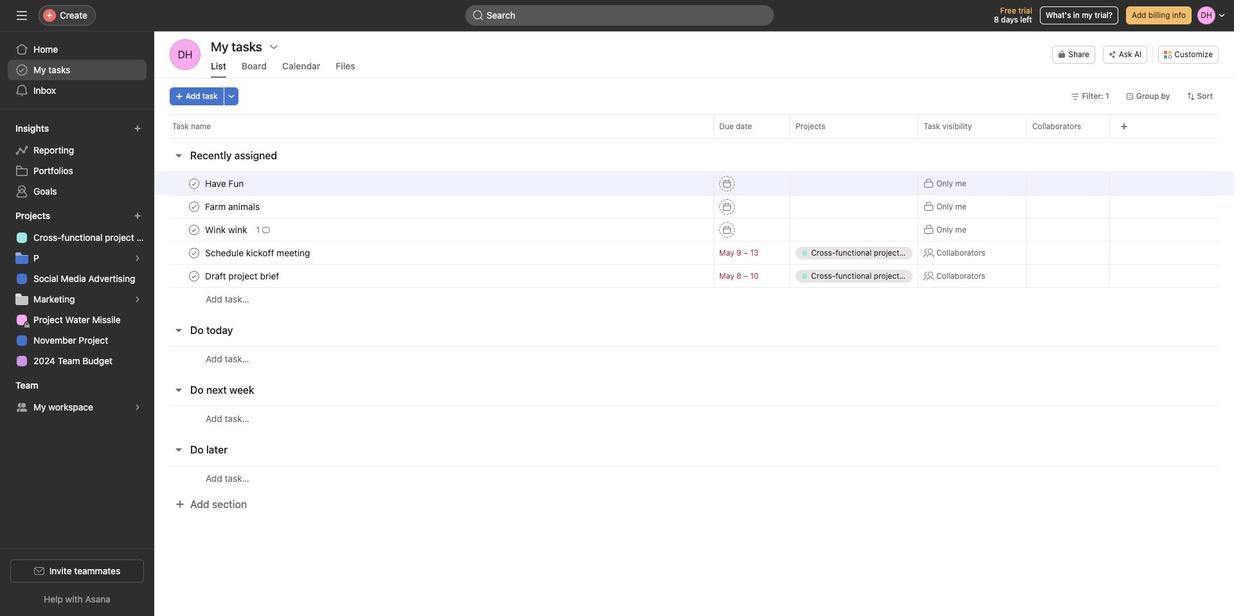 Task type: locate. For each thing, give the bounding box(es) containing it.
task name text field down 1 comment image
[[203, 247, 314, 259]]

mark complete checkbox inside draft project brief cell
[[186, 268, 202, 284]]

hide sidebar image
[[17, 10, 27, 21]]

task name text field inside draft project brief cell
[[203, 270, 283, 283]]

collapse task list for this group image
[[174, 150, 184, 161], [174, 325, 184, 336]]

3 mark complete checkbox from the top
[[186, 245, 202, 261]]

mark complete image for mark complete checkbox
[[186, 199, 202, 214]]

mark complete image inside wink wink cell
[[186, 222, 202, 238]]

Mark complete checkbox
[[186, 176, 202, 191], [186, 222, 202, 238], [186, 245, 202, 261], [186, 268, 202, 284]]

2 mark complete checkbox from the top
[[186, 222, 202, 238]]

prominent image
[[473, 10, 484, 21]]

1 vertical spatial collapse task list for this group image
[[174, 445, 184, 455]]

0 vertical spatial collapse task list for this group image
[[174, 385, 184, 395]]

row
[[154, 114, 1235, 138], [170, 138, 1219, 139], [154, 172, 1235, 195], [154, 195, 1235, 219], [154, 218, 1235, 242], [154, 241, 1235, 265], [154, 264, 1235, 288], [154, 287, 1235, 311], [154, 347, 1235, 371], [154, 406, 1235, 431], [154, 466, 1235, 491]]

0 vertical spatial collapse task list for this group image
[[174, 150, 184, 161]]

task name text field left 1 comment image
[[203, 223, 251, 236]]

1 task name text field from the top
[[203, 177, 248, 190]]

more actions image
[[227, 93, 235, 100]]

list box
[[466, 5, 774, 26]]

1 mark complete image from the top
[[186, 199, 202, 214]]

2 task name text field from the top
[[203, 223, 251, 236]]

2 mark complete image from the top
[[186, 222, 202, 238]]

Mark complete checkbox
[[186, 199, 202, 214]]

mark complete image inside schedule kickoff meeting cell
[[186, 245, 202, 261]]

4 mark complete image from the top
[[186, 268, 202, 284]]

task name text field for mark complete option within wink wink cell
[[203, 223, 251, 236]]

linked projects for farm animals cell
[[790, 195, 919, 219]]

mark complete image inside draft project brief cell
[[186, 268, 202, 284]]

add collaborators image
[[1091, 178, 1101, 189]]

new insights image
[[134, 125, 141, 132]]

3 mark complete image from the top
[[186, 245, 202, 261]]

task name text field inside wink wink cell
[[203, 223, 251, 236]]

task name text field inside farm animals cell
[[203, 200, 264, 213]]

task name text field down 1 comment image
[[203, 270, 283, 283]]

schedule kickoff meeting cell
[[154, 241, 714, 265]]

task name text field right mark complete image at the top
[[203, 177, 248, 190]]

1 vertical spatial task name text field
[[203, 270, 283, 283]]

2 task name text field from the top
[[203, 270, 283, 283]]

collapse task list for this group image
[[174, 385, 184, 395], [174, 445, 184, 455]]

4 mark complete checkbox from the top
[[186, 268, 202, 284]]

wink wink cell
[[154, 218, 714, 242]]

1 task name text field from the top
[[203, 200, 264, 213]]

mark complete image
[[186, 199, 202, 214], [186, 222, 202, 238], [186, 245, 202, 261], [186, 268, 202, 284]]

task name text field inside have fun cell
[[203, 177, 248, 190]]

mark complete checkbox inside have fun cell
[[186, 176, 202, 191]]

mark complete checkbox for wink wink cell
[[186, 222, 202, 238]]

Task name text field
[[203, 177, 248, 190], [203, 223, 251, 236], [203, 247, 314, 259]]

0 vertical spatial task name text field
[[203, 177, 248, 190]]

mark complete checkbox inside wink wink cell
[[186, 222, 202, 238]]

mark complete checkbox inside schedule kickoff meeting cell
[[186, 245, 202, 261]]

header recently assigned tree grid
[[154, 172, 1235, 311]]

task name text field inside schedule kickoff meeting cell
[[203, 247, 314, 259]]

1 vertical spatial collapse task list for this group image
[[174, 325, 184, 336]]

2 vertical spatial task name text field
[[203, 247, 314, 259]]

Task name text field
[[203, 200, 264, 213], [203, 270, 283, 283]]

mark complete checkbox for schedule kickoff meeting cell
[[186, 245, 202, 261]]

mark complete image
[[186, 176, 202, 191]]

1 vertical spatial task name text field
[[203, 223, 251, 236]]

1 mark complete checkbox from the top
[[186, 176, 202, 191]]

3 task name text field from the top
[[203, 247, 314, 259]]

task name text field right mark complete checkbox
[[203, 200, 264, 213]]

mark complete image inside farm animals cell
[[186, 199, 202, 214]]

0 vertical spatial task name text field
[[203, 200, 264, 213]]

mark complete checkbox for draft project brief cell
[[186, 268, 202, 284]]



Task type: vqa. For each thing, say whether or not it's contained in the screenshot.
Computer ICON
no



Task type: describe. For each thing, give the bounding box(es) containing it.
insights element
[[0, 117, 154, 204]]

2 collapse task list for this group image from the top
[[174, 325, 184, 336]]

global element
[[0, 32, 154, 109]]

task name text field for mark complete option inside schedule kickoff meeting cell
[[203, 247, 314, 259]]

2 collapse task list for this group image from the top
[[174, 445, 184, 455]]

have fun cell
[[154, 172, 714, 195]]

mark complete image for mark complete option in the draft project brief cell
[[186, 268, 202, 284]]

1 collapse task list for this group image from the top
[[174, 150, 184, 161]]

1 comment image
[[262, 226, 270, 234]]

mark complete checkbox for have fun cell
[[186, 176, 202, 191]]

add field image
[[1121, 123, 1129, 131]]

task name text field for mark complete option inside the have fun cell
[[203, 177, 248, 190]]

farm animals cell
[[154, 195, 714, 219]]

mark complete image for mark complete option within wink wink cell
[[186, 222, 202, 238]]

1 collapse task list for this group image from the top
[[174, 385, 184, 395]]

task name text field for mark complete option in the draft project brief cell
[[203, 270, 283, 283]]

teams element
[[0, 374, 154, 421]]

task name text field for mark complete checkbox
[[203, 200, 264, 213]]

linked projects for wink wink cell
[[790, 218, 919, 242]]

show options image
[[269, 42, 279, 52]]

projects element
[[0, 204, 154, 374]]

dh image
[[178, 39, 193, 70]]

draft project brief cell
[[154, 264, 714, 288]]

mark complete image for mark complete option inside schedule kickoff meeting cell
[[186, 245, 202, 261]]



